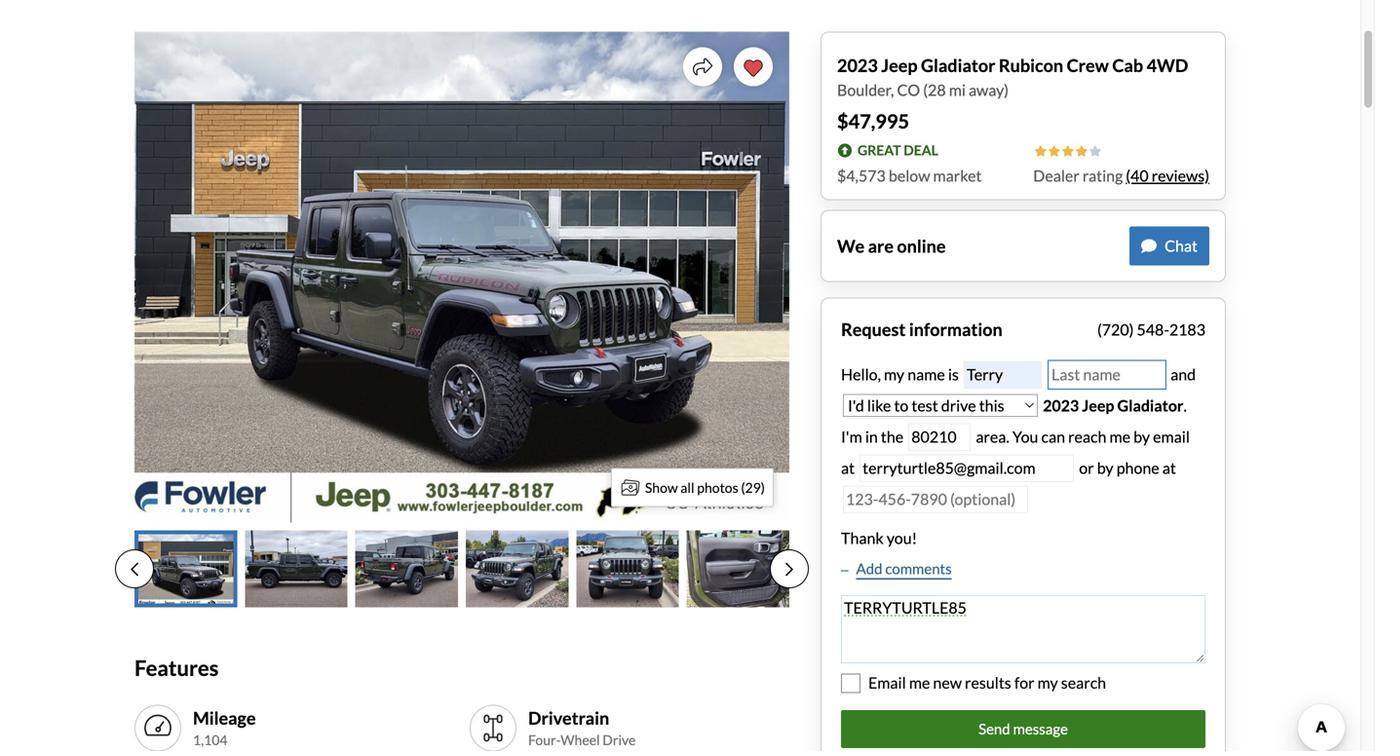 Task type: locate. For each thing, give the bounding box(es) containing it.
2 at from the left
[[1163, 459, 1176, 478]]

0 horizontal spatial jeep
[[881, 55, 918, 76]]

by
[[1134, 427, 1150, 446], [1097, 459, 1114, 478]]

send
[[979, 720, 1011, 738]]

chat
[[1165, 236, 1198, 255]]

reach
[[1068, 427, 1107, 446]]

gladiator inside "2023 jeep gladiator rubicon crew cab 4wd boulder, co (28 mi away)"
[[921, 55, 996, 76]]

my right for
[[1038, 673, 1058, 692]]

thank
[[841, 529, 884, 548]]

jeep for 2023 jeep gladiator rubicon crew cab 4wd boulder, co (28 mi away)
[[881, 55, 918, 76]]

2183
[[1170, 320, 1206, 339]]

First name field
[[964, 361, 1042, 389]]

1 horizontal spatial at
[[1163, 459, 1176, 478]]

0 vertical spatial by
[[1134, 427, 1150, 446]]

Phone (optional) telephone field
[[843, 486, 1028, 514]]

send message button
[[841, 711, 1206, 748]]

(720) 548-2183
[[1098, 320, 1206, 339]]

Zip code field
[[909, 424, 971, 451]]

0 vertical spatial gladiator
[[921, 55, 996, 76]]

1 vertical spatial 2023
[[1043, 396, 1079, 415]]

below
[[889, 166, 930, 185]]

new
[[933, 673, 962, 692]]

send message
[[979, 720, 1068, 738]]

reviews)
[[1152, 166, 1210, 185]]

request
[[841, 319, 906, 340]]

market
[[933, 166, 982, 185]]

Last name field
[[1049, 361, 1166, 389]]

1,104
[[193, 732, 228, 749]]

2023 up can
[[1043, 396, 1079, 415]]

1 horizontal spatial 2023
[[1043, 396, 1079, 415]]

great
[[858, 142, 901, 159]]

drivetrain four-wheel drive
[[528, 708, 636, 749]]

view vehicle photo 1 image
[[135, 531, 237, 608]]

jeep inside "2023 jeep gladiator rubicon crew cab 4wd boulder, co (28 mi away)"
[[881, 55, 918, 76]]

me inside area. you can reach me by email at
[[1110, 427, 1131, 446]]

crew
[[1067, 55, 1109, 76]]

is
[[948, 365, 959, 384]]

next page image
[[786, 562, 793, 577]]

in
[[865, 427, 878, 446]]

area.
[[976, 427, 1010, 446]]

1 horizontal spatial gladiator
[[1118, 396, 1184, 415]]

0 horizontal spatial at
[[841, 459, 855, 478]]

me
[[1110, 427, 1131, 446], [909, 673, 930, 692]]

and
[[1168, 365, 1196, 384]]

add
[[856, 560, 883, 578]]

co
[[897, 80, 920, 99]]

$4,573
[[837, 166, 886, 185]]

add comments button
[[841, 558, 952, 580]]

me left new
[[909, 673, 930, 692]]

jeep
[[881, 55, 918, 76], [1082, 396, 1115, 415]]

online
[[897, 235, 946, 257]]

view vehicle photo 6 image
[[687, 531, 790, 608]]

gladiator up the mi on the top right
[[921, 55, 996, 76]]

tab list
[[115, 531, 809, 608]]

0 horizontal spatial 2023
[[837, 55, 878, 76]]

me down 2023 jeep gladiator
[[1110, 427, 1131, 446]]

vehicle full photo image
[[135, 32, 790, 523]]

2023
[[837, 55, 878, 76], [1043, 396, 1079, 415]]

information
[[909, 319, 1003, 340]]

by right or
[[1097, 459, 1114, 478]]

for
[[1015, 673, 1035, 692]]

(40
[[1126, 166, 1149, 185]]

0 vertical spatial me
[[1110, 427, 1131, 446]]

my
[[884, 365, 905, 384], [1038, 673, 1058, 692]]

phone
[[1117, 459, 1160, 478]]

1 vertical spatial jeep
[[1082, 396, 1115, 415]]

my left name
[[884, 365, 905, 384]]

deal
[[904, 142, 939, 159]]

email
[[1153, 427, 1190, 446]]

1 at from the left
[[841, 459, 855, 478]]

at
[[841, 459, 855, 478], [1163, 459, 1176, 478]]

(29)
[[741, 480, 765, 496]]

email
[[869, 673, 906, 692]]

gladiator for 2023 jeep gladiator
[[1118, 396, 1184, 415]]

share image
[[693, 57, 713, 77]]

wheel
[[561, 732, 600, 749]]

can
[[1042, 427, 1065, 446]]

1 horizontal spatial jeep
[[1082, 396, 1115, 415]]

gladiator for 2023 jeep gladiator rubicon crew cab 4wd boulder, co (28 mi away)
[[921, 55, 996, 76]]

rubicon
[[999, 55, 1064, 76]]

we
[[837, 235, 865, 257]]

show all photos (29) link
[[611, 468, 774, 507]]

or
[[1079, 459, 1094, 478]]

1 horizontal spatial by
[[1134, 427, 1150, 446]]

four-
[[528, 732, 561, 749]]

mi
[[949, 80, 966, 99]]

at inside area. you can reach me by email at
[[841, 459, 855, 478]]

gladiator
[[921, 55, 996, 76], [1118, 396, 1184, 415]]

drivetrain
[[528, 708, 609, 729]]

add comments
[[856, 560, 952, 578]]

prev page image
[[131, 562, 138, 577]]

search
[[1061, 673, 1106, 692]]

jeep down "last name" field
[[1082, 396, 1115, 415]]

2023 for 2023 jeep gladiator rubicon crew cab 4wd boulder, co (28 mi away)
[[837, 55, 878, 76]]

1 vertical spatial by
[[1097, 459, 1114, 478]]

0 horizontal spatial me
[[909, 673, 930, 692]]

jeep for 2023 jeep gladiator
[[1082, 396, 1115, 415]]

area. you can reach me by email at
[[841, 427, 1190, 478]]

gladiator up email
[[1118, 396, 1184, 415]]

message
[[1013, 720, 1068, 738]]

1 horizontal spatial me
[[1110, 427, 1131, 446]]

0 vertical spatial 2023
[[837, 55, 878, 76]]

i'm
[[841, 427, 862, 446]]

jeep up co
[[881, 55, 918, 76]]

at right "phone"
[[1163, 459, 1176, 478]]

2023 up boulder, at the top
[[837, 55, 878, 76]]

dealer
[[1034, 166, 1080, 185]]

2023 inside "2023 jeep gladiator rubicon crew cab 4wd boulder, co (28 mi away)"
[[837, 55, 878, 76]]

1 horizontal spatial my
[[1038, 673, 1058, 692]]

0 vertical spatial my
[[884, 365, 905, 384]]

drivetrain image
[[478, 713, 509, 744]]

by left email
[[1134, 427, 1150, 446]]

0 horizontal spatial gladiator
[[921, 55, 996, 76]]

.
[[1184, 396, 1187, 415]]

1 vertical spatial gladiator
[[1118, 396, 1184, 415]]

(28
[[923, 80, 946, 99]]

0 vertical spatial jeep
[[881, 55, 918, 76]]

mileage image
[[142, 713, 174, 744]]

at down i'm
[[841, 459, 855, 478]]



Task type: vqa. For each thing, say whether or not it's contained in the screenshot.
try
no



Task type: describe. For each thing, give the bounding box(es) containing it.
comments
[[885, 560, 952, 578]]

are
[[868, 235, 894, 257]]

show all photos (29)
[[645, 480, 765, 496]]

2023 jeep gladiator
[[1043, 396, 1184, 415]]

mileage
[[193, 708, 256, 729]]

view vehicle photo 3 image
[[355, 531, 458, 608]]

boulder,
[[837, 80, 894, 99]]

view vehicle photo 5 image
[[576, 531, 679, 608]]

1 vertical spatial me
[[909, 673, 930, 692]]

2023 for 2023 jeep gladiator
[[1043, 396, 1079, 415]]

. i'm in the
[[841, 396, 1187, 446]]

hello,
[[841, 365, 881, 384]]

or by phone at
[[1079, 459, 1176, 478]]

4wd
[[1147, 55, 1189, 76]]

by inside area. you can reach me by email at
[[1134, 427, 1150, 446]]

Email address email field
[[860, 455, 1074, 482]]

hello, my name is
[[841, 365, 962, 384]]

photos
[[697, 480, 739, 496]]

all
[[681, 480, 695, 496]]

minus image
[[841, 566, 849, 576]]

you
[[1013, 427, 1039, 446]]

548-
[[1137, 320, 1170, 339]]

rating
[[1083, 166, 1123, 185]]

$4,573 below market
[[837, 166, 982, 185]]

features
[[135, 656, 219, 681]]

name
[[908, 365, 945, 384]]

the
[[881, 427, 904, 446]]

mileage 1,104
[[193, 708, 256, 749]]

email me new results for my search
[[869, 673, 1106, 692]]

dealer rating (40 reviews)
[[1034, 166, 1210, 185]]

view vehicle photo 4 image
[[466, 531, 569, 608]]

Comments text field
[[841, 596, 1206, 664]]

(40 reviews) button
[[1126, 164, 1210, 188]]

request information
[[841, 319, 1003, 340]]

0 horizontal spatial by
[[1097, 459, 1114, 478]]

you!
[[887, 529, 917, 548]]

cab
[[1113, 55, 1144, 76]]

view vehicle photo 2 image
[[245, 531, 348, 608]]

results
[[965, 673, 1012, 692]]

great deal
[[858, 142, 939, 159]]

(720)
[[1098, 320, 1134, 339]]

comment image
[[1142, 238, 1157, 254]]

we are online
[[837, 235, 946, 257]]

0 horizontal spatial my
[[884, 365, 905, 384]]

drive
[[603, 732, 636, 749]]

$47,995
[[837, 110, 910, 133]]

2023 jeep gladiator rubicon crew cab 4wd boulder, co (28 mi away)
[[837, 55, 1189, 99]]

show
[[645, 480, 678, 496]]

away)
[[969, 80, 1009, 99]]

thank you!
[[841, 529, 917, 548]]

1 vertical spatial my
[[1038, 673, 1058, 692]]

chat button
[[1130, 227, 1210, 266]]



